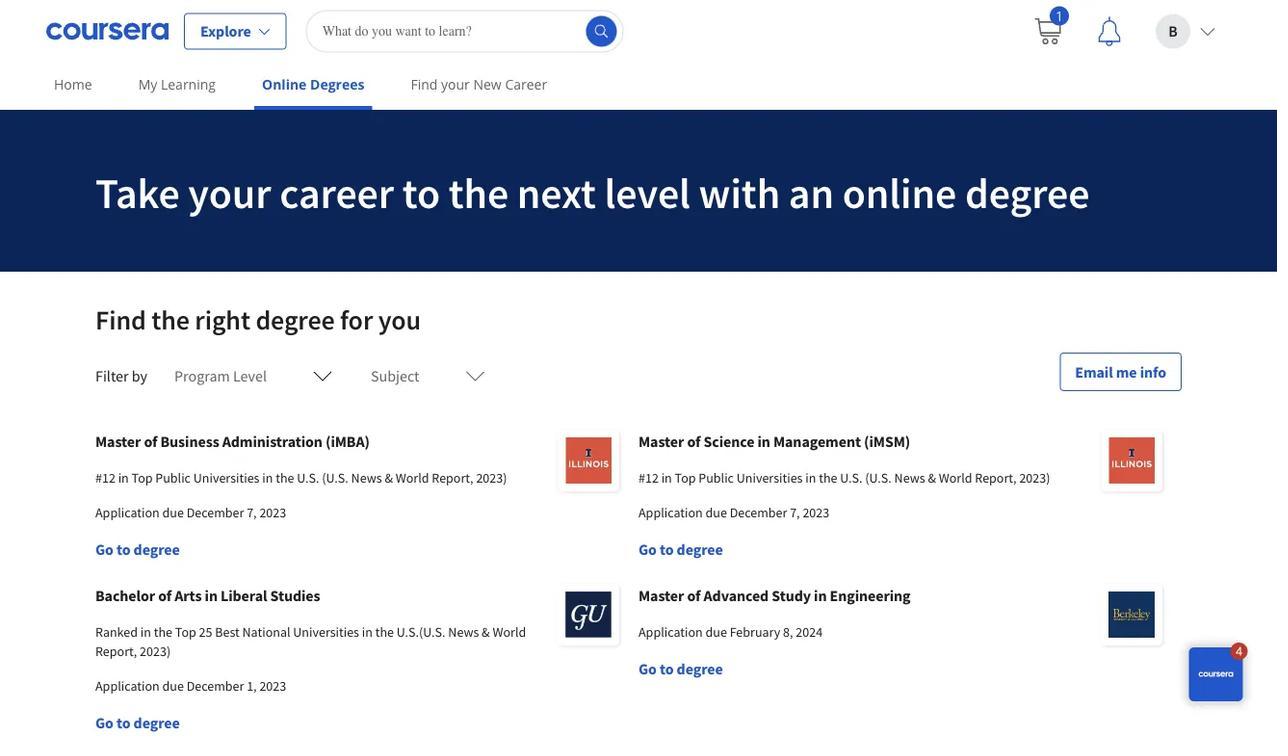 Task type: vqa. For each thing, say whether or not it's contained in the screenshot.
The You'Ll to the bottom
no



Task type: describe. For each thing, give the bounding box(es) containing it.
#12 in top public universities in the u.s. (u.s. news & world report, 2023) for (imba)
[[95, 469, 507, 487]]

explore
[[200, 22, 251, 41]]

to for bachelor of arts in liberal studies
[[117, 713, 131, 732]]

program level button
[[163, 353, 344, 399]]

filter
[[95, 366, 129, 385]]

of for science
[[687, 432, 701, 451]]

due for master of science in management (imsm)
[[706, 504, 727, 521]]

7, for administration
[[247, 504, 257, 521]]

What do you want to learn? text field
[[306, 10, 624, 53]]

7, for in
[[790, 504, 800, 521]]

u.s. for management
[[840, 469, 863, 487]]

level
[[605, 166, 691, 219]]

to for master of business administration (imba)
[[117, 540, 131, 559]]

application for bachelor of arts in liberal studies
[[95, 677, 160, 695]]

world for master of business administration (imba)
[[396, 469, 429, 487]]

engineering
[[830, 586, 911, 605]]

filter by
[[95, 366, 147, 385]]

subject
[[371, 366, 420, 385]]

2024
[[796, 623, 823, 641]]

(u.s. for management
[[865, 469, 892, 487]]

due for master of business administration (imba)
[[162, 504, 184, 521]]

new
[[473, 75, 502, 93]]

best
[[215, 623, 240, 641]]

of for advanced
[[687, 586, 701, 605]]

due for bachelor of arts in liberal studies
[[162, 677, 184, 695]]

the left 25
[[154, 623, 172, 641]]

online degrees
[[262, 75, 365, 93]]

& inside ranked in the top 25 best national universities in the u.s.(u.s. news & world report, 2023)
[[482, 623, 490, 641]]

go to degree down application due february 8, 2024
[[639, 659, 723, 678]]

bachelor
[[95, 586, 155, 605]]

top for business
[[132, 469, 153, 487]]

find for find the right degree for you
[[95, 303, 146, 337]]

right
[[195, 303, 250, 337]]

take your career to the next level with an online degree
[[95, 166, 1090, 219]]

universities for in
[[737, 469, 803, 487]]

degrees
[[310, 75, 365, 93]]

application for master of science in management (imsm)
[[639, 504, 703, 521]]

subject button
[[359, 353, 497, 399]]

world inside ranked in the top 25 best national universities in the u.s.(u.s. news & world report, 2023)
[[493, 623, 526, 641]]

the down management
[[819, 469, 838, 487]]

take
[[95, 166, 180, 219]]

find the right degree for you
[[95, 303, 421, 337]]

go for master of science in management (imsm)
[[639, 540, 657, 559]]

georgetown university image
[[558, 584, 620, 646]]

level
[[233, 366, 267, 385]]

master of business administration (imba)
[[95, 432, 370, 451]]

studies
[[270, 586, 320, 605]]

career
[[505, 75, 547, 93]]

management
[[774, 432, 861, 451]]

my learning
[[138, 75, 216, 93]]

the down "administration" at left
[[276, 469, 294, 487]]

public for science
[[699, 469, 734, 487]]

email me info button
[[1060, 353, 1182, 391]]

explore button
[[184, 13, 287, 50]]

online
[[262, 75, 307, 93]]

due left february
[[706, 623, 727, 641]]

master for master of science in management (imsm)
[[639, 432, 684, 451]]

coursera image
[[46, 16, 169, 47]]

my
[[138, 75, 157, 93]]

with
[[699, 166, 781, 219]]

of for arts
[[158, 586, 172, 605]]

news for master of business administration (imba)
[[351, 469, 382, 487]]

ranked in the top 25 best national universities in the u.s.(u.s. news & world report, 2023)
[[95, 623, 526, 660]]

#12 in top public universities in the u.s. (u.s. news & world report, 2023) for management
[[639, 469, 1051, 487]]

2023 for (imba)
[[260, 504, 286, 521]]

university of illinois at urbana-champaign image for master of business administration (imba)
[[558, 430, 620, 491]]

shopping cart: 1 item element
[[1033, 6, 1069, 47]]

universities inside ranked in the top 25 best national universities in the u.s.(u.s. news & world report, 2023)
[[293, 623, 359, 641]]

my learning link
[[131, 63, 224, 106]]

the left u.s.(u.s.
[[375, 623, 394, 641]]

go to degree for bachelor of arts in liberal studies
[[95, 713, 180, 732]]



Task type: locate. For each thing, give the bounding box(es) containing it.
1 horizontal spatial application due december 7, 2023
[[639, 504, 830, 521]]

for
[[340, 303, 373, 337]]

0 horizontal spatial find
[[95, 303, 146, 337]]

(u.s. for (imba)
[[322, 469, 349, 487]]

news right u.s.(u.s.
[[448, 623, 479, 641]]

0 horizontal spatial (u.s.
[[322, 469, 349, 487]]

1 link
[[1017, 0, 1079, 62]]

master for master of business administration (imba)
[[95, 432, 141, 451]]

0 horizontal spatial your
[[188, 166, 271, 219]]

master of science in management (imsm)
[[639, 432, 911, 451]]

2023 down management
[[803, 504, 830, 521]]

u.s. down "administration" at left
[[297, 469, 319, 487]]

advanced
[[704, 586, 769, 605]]

top inside ranked in the top 25 best national universities in the u.s.(u.s. news & world report, 2023)
[[175, 623, 196, 641]]

1 horizontal spatial news
[[448, 623, 479, 641]]

university of illinois at urbana-champaign image for master of science in management (imsm)
[[1102, 430, 1163, 491]]

(u.s. down "(imsm)"
[[865, 469, 892, 487]]

universities down master of business administration (imba)
[[193, 469, 260, 487]]

public down business
[[155, 469, 191, 487]]

2 horizontal spatial 2023)
[[1020, 469, 1051, 487]]

go to degree
[[95, 540, 180, 559], [639, 540, 723, 559], [639, 659, 723, 678], [95, 713, 180, 732]]

news inside ranked in the top 25 best national universities in the u.s.(u.s. news & world report, 2023)
[[448, 623, 479, 641]]

world
[[396, 469, 429, 487], [939, 469, 973, 487], [493, 623, 526, 641]]

go for bachelor of arts in liberal studies
[[95, 713, 114, 732]]

1 university of illinois at urbana-champaign image from the left
[[558, 430, 620, 491]]

0 horizontal spatial news
[[351, 469, 382, 487]]

#12
[[95, 469, 115, 487], [639, 469, 659, 487]]

0 horizontal spatial report,
[[95, 643, 137, 660]]

0 horizontal spatial 7,
[[247, 504, 257, 521]]

8,
[[783, 623, 793, 641]]

2023 for liberal
[[260, 677, 286, 695]]

find your new career link
[[403, 63, 555, 106]]

7, down master of science in management (imsm)
[[790, 504, 800, 521]]

2 #12 from the left
[[639, 469, 659, 487]]

1 horizontal spatial universities
[[293, 623, 359, 641]]

universities down studies
[[293, 623, 359, 641]]

1 horizontal spatial public
[[699, 469, 734, 487]]

application
[[95, 504, 160, 521], [639, 504, 703, 521], [639, 623, 703, 641], [95, 677, 160, 695]]

arts
[[175, 586, 202, 605]]

email me info
[[1075, 362, 1167, 382]]

find your new career
[[411, 75, 547, 93]]

news down (imba)
[[351, 469, 382, 487]]

business
[[160, 432, 219, 451]]

2 university of illinois at urbana-champaign image from the left
[[1102, 430, 1163, 491]]

your
[[441, 75, 470, 93], [188, 166, 271, 219]]

public for business
[[155, 469, 191, 487]]

2 horizontal spatial &
[[928, 469, 936, 487]]

december for science
[[730, 504, 788, 521]]

master
[[95, 432, 141, 451], [639, 432, 684, 451], [639, 586, 684, 605]]

2023) for master of science in management (imsm)
[[1020, 469, 1051, 487]]

an
[[789, 166, 834, 219]]

study
[[772, 586, 811, 605]]

of
[[144, 432, 157, 451], [687, 432, 701, 451], [158, 586, 172, 605], [687, 586, 701, 605]]

u.s.(u.s.
[[397, 623, 446, 641]]

#12 for master of science in management (imsm)
[[639, 469, 659, 487]]

you
[[378, 303, 421, 337]]

2023 down "administration" at left
[[260, 504, 286, 521]]

public
[[155, 469, 191, 487], [699, 469, 734, 487]]

master left science
[[639, 432, 684, 451]]

2 #12 in top public universities in the u.s. (u.s. news & world report, 2023) from the left
[[639, 469, 1051, 487]]

1 horizontal spatial find
[[411, 75, 438, 93]]

master of advanced study in engineering
[[639, 586, 911, 605]]

7,
[[247, 504, 257, 521], [790, 504, 800, 521]]

december
[[187, 504, 244, 521], [730, 504, 788, 521], [187, 677, 244, 695]]

report, for master of business administration (imba)
[[432, 469, 474, 487]]

application for master of business administration (imba)
[[95, 504, 160, 521]]

home
[[54, 75, 92, 93]]

by
[[132, 366, 147, 385]]

2 public from the left
[[699, 469, 734, 487]]

next
[[517, 166, 596, 219]]

your right take
[[188, 166, 271, 219]]

online degrees link
[[254, 63, 372, 110]]

science
[[704, 432, 755, 451]]

world for master of science in management (imsm)
[[939, 469, 973, 487]]

2 7, from the left
[[790, 504, 800, 521]]

1 horizontal spatial (u.s.
[[865, 469, 892, 487]]

1 horizontal spatial u.s.
[[840, 469, 863, 487]]

2 application due december 7, 2023 from the left
[[639, 504, 830, 521]]

ranked
[[95, 623, 138, 641]]

due
[[162, 504, 184, 521], [706, 504, 727, 521], [706, 623, 727, 641], [162, 677, 184, 695]]

february
[[730, 623, 781, 641]]

2 horizontal spatial universities
[[737, 469, 803, 487]]

master down filter by
[[95, 432, 141, 451]]

december down master of science in management (imsm)
[[730, 504, 788, 521]]

find up filter by
[[95, 303, 146, 337]]

0 vertical spatial your
[[441, 75, 470, 93]]

1 horizontal spatial top
[[175, 623, 196, 641]]

0 horizontal spatial public
[[155, 469, 191, 487]]

degree
[[965, 166, 1090, 219], [256, 303, 335, 337], [134, 540, 180, 559], [677, 540, 723, 559], [677, 659, 723, 678], [134, 713, 180, 732]]

0 vertical spatial find
[[411, 75, 438, 93]]

of left advanced
[[687, 586, 701, 605]]

1 (u.s. from the left
[[322, 469, 349, 487]]

email
[[1075, 362, 1113, 382]]

None search field
[[306, 10, 624, 53]]

application due december 7, 2023 down science
[[639, 504, 830, 521]]

u.s.
[[297, 469, 319, 487], [840, 469, 863, 487]]

of left science
[[687, 432, 701, 451]]

1 u.s. from the left
[[297, 469, 319, 487]]

u.s. down management
[[840, 469, 863, 487]]

#12 for master of business administration (imba)
[[95, 469, 115, 487]]

report,
[[432, 469, 474, 487], [975, 469, 1017, 487], [95, 643, 137, 660]]

1 horizontal spatial #12 in top public universities in the u.s. (u.s. news & world report, 2023)
[[639, 469, 1051, 487]]

learning
[[161, 75, 216, 93]]

of left business
[[144, 432, 157, 451]]

your for career
[[188, 166, 271, 219]]

0 horizontal spatial #12 in top public universities in the u.s. (u.s. news & world report, 2023)
[[95, 469, 507, 487]]

2023 for management
[[803, 504, 830, 521]]

top
[[132, 469, 153, 487], [675, 469, 696, 487], [175, 623, 196, 641]]

2 (u.s. from the left
[[865, 469, 892, 487]]

news
[[351, 469, 382, 487], [895, 469, 926, 487], [448, 623, 479, 641]]

1 vertical spatial find
[[95, 303, 146, 337]]

application due december 7, 2023 for business
[[95, 504, 286, 521]]

0 horizontal spatial 2023)
[[140, 643, 171, 660]]

2 horizontal spatial news
[[895, 469, 926, 487]]

report, for master of science in management (imsm)
[[975, 469, 1017, 487]]

b
[[1169, 22, 1178, 41]]

of for business
[[144, 432, 157, 451]]

(u.s.
[[322, 469, 349, 487], [865, 469, 892, 487]]

public down science
[[699, 469, 734, 487]]

me
[[1116, 362, 1137, 382]]

0 horizontal spatial world
[[396, 469, 429, 487]]

top for science
[[675, 469, 696, 487]]

to
[[403, 166, 440, 219], [117, 540, 131, 559], [660, 540, 674, 559], [660, 659, 674, 678], [117, 713, 131, 732]]

u.s. for (imba)
[[297, 469, 319, 487]]

go to degree up bachelor
[[95, 540, 180, 559]]

career
[[280, 166, 394, 219]]

1 #12 in top public universities in the u.s. (u.s. news & world report, 2023) from the left
[[95, 469, 507, 487]]

universities down master of science in management (imsm)
[[737, 469, 803, 487]]

your left new
[[441, 75, 470, 93]]

program
[[174, 366, 230, 385]]

universities for administration
[[193, 469, 260, 487]]

application due december 7, 2023
[[95, 504, 286, 521], [639, 504, 830, 521]]

of left arts
[[158, 586, 172, 605]]

2 u.s. from the left
[[840, 469, 863, 487]]

application due february 8, 2024
[[639, 623, 823, 641]]

the
[[449, 166, 509, 219], [151, 303, 190, 337], [276, 469, 294, 487], [819, 469, 838, 487], [154, 623, 172, 641], [375, 623, 394, 641]]

1 horizontal spatial 2023)
[[476, 469, 507, 487]]

go to degree down application due december 1, 2023
[[95, 713, 180, 732]]

0 horizontal spatial &
[[385, 469, 393, 487]]

& for master of science in management (imsm)
[[928, 469, 936, 487]]

1 public from the left
[[155, 469, 191, 487]]

0 horizontal spatial #12
[[95, 469, 115, 487]]

master for master of advanced study in engineering
[[639, 586, 684, 605]]

0 horizontal spatial top
[[132, 469, 153, 487]]

the left right
[[151, 303, 190, 337]]

application due december 7, 2023 for science
[[639, 504, 830, 521]]

find
[[411, 75, 438, 93], [95, 303, 146, 337]]

1,
[[247, 677, 257, 695]]

go to degree for master of business administration (imba)
[[95, 540, 180, 559]]

1 vertical spatial your
[[188, 166, 271, 219]]

master left advanced
[[639, 586, 684, 605]]

0 horizontal spatial universities
[[193, 469, 260, 487]]

go for master of business administration (imba)
[[95, 540, 114, 559]]

december left 1, at the left of page
[[187, 677, 244, 695]]

to for master of science in management (imsm)
[[660, 540, 674, 559]]

find for find your new career
[[411, 75, 438, 93]]

1
[[1056, 6, 1064, 25]]

(u.s. down (imba)
[[322, 469, 349, 487]]

go to degree up advanced
[[639, 540, 723, 559]]

december for business
[[187, 504, 244, 521]]

university of illinois at urbana-champaign image
[[558, 430, 620, 491], [1102, 430, 1163, 491]]

2023) for master of business administration (imba)
[[476, 469, 507, 487]]

december down master of business administration (imba)
[[187, 504, 244, 521]]

2023 right 1, at the left of page
[[260, 677, 286, 695]]

0 horizontal spatial u.s.
[[297, 469, 319, 487]]

administration
[[222, 432, 323, 451]]

in
[[758, 432, 771, 451], [118, 469, 129, 487], [262, 469, 273, 487], [662, 469, 672, 487], [806, 469, 816, 487], [205, 586, 218, 605], [814, 586, 827, 605], [140, 623, 151, 641], [362, 623, 373, 641]]

(imba)
[[326, 432, 370, 451]]

2 horizontal spatial world
[[939, 469, 973, 487]]

report, inside ranked in the top 25 best national universities in the u.s.(u.s. news & world report, 2023)
[[95, 643, 137, 660]]

info
[[1140, 362, 1167, 382]]

application due december 1, 2023
[[95, 677, 286, 695]]

7, down master of business administration (imba)
[[247, 504, 257, 521]]

2 horizontal spatial report,
[[975, 469, 1017, 487]]

25
[[199, 623, 212, 641]]

1 horizontal spatial your
[[441, 75, 470, 93]]

0 horizontal spatial application due december 7, 2023
[[95, 504, 286, 521]]

2023
[[260, 504, 286, 521], [803, 504, 830, 521], [260, 677, 286, 695]]

application due december 7, 2023 down business
[[95, 504, 286, 521]]

b button
[[1141, 0, 1231, 62]]

national
[[242, 623, 291, 641]]

universities
[[193, 469, 260, 487], [737, 469, 803, 487], [293, 623, 359, 641]]

due down business
[[162, 504, 184, 521]]

bachelor of arts in liberal studies
[[95, 586, 320, 605]]

2023)
[[476, 469, 507, 487], [1020, 469, 1051, 487], [140, 643, 171, 660]]

2 horizontal spatial top
[[675, 469, 696, 487]]

1 #12 from the left
[[95, 469, 115, 487]]

news down "(imsm)"
[[895, 469, 926, 487]]

1 7, from the left
[[247, 504, 257, 521]]

go to degree for master of science in management (imsm)
[[639, 540, 723, 559]]

1 horizontal spatial report,
[[432, 469, 474, 487]]

& for master of business administration (imba)
[[385, 469, 393, 487]]

#12 in top public universities in the u.s. (u.s. news & world report, 2023) down "administration" at left
[[95, 469, 507, 487]]

#12 in top public universities in the u.s. (u.s. news & world report, 2023)
[[95, 469, 507, 487], [639, 469, 1051, 487]]

1 horizontal spatial #12
[[639, 469, 659, 487]]

your for new
[[441, 75, 470, 93]]

online
[[843, 166, 957, 219]]

#12 in top public universities in the u.s. (u.s. news & world report, 2023) down management
[[639, 469, 1051, 487]]

0 horizontal spatial university of illinois at urbana-champaign image
[[558, 430, 620, 491]]

1 horizontal spatial university of illinois at urbana-champaign image
[[1102, 430, 1163, 491]]

december for arts
[[187, 677, 244, 695]]

the left next
[[449, 166, 509, 219]]

2023) inside ranked in the top 25 best national universities in the u.s.(u.s. news & world report, 2023)
[[140, 643, 171, 660]]

(imsm)
[[864, 432, 911, 451]]

1 horizontal spatial &
[[482, 623, 490, 641]]

1 application due december 7, 2023 from the left
[[95, 504, 286, 521]]

home link
[[46, 63, 100, 106]]

1 horizontal spatial world
[[493, 623, 526, 641]]

news for master of science in management (imsm)
[[895, 469, 926, 487]]

1 horizontal spatial 7,
[[790, 504, 800, 521]]

university of california, berkeley image
[[1101, 584, 1163, 646]]

liberal
[[221, 586, 267, 605]]

due left 1, at the left of page
[[162, 677, 184, 695]]

due down science
[[706, 504, 727, 521]]

program level
[[174, 366, 267, 385]]

find left new
[[411, 75, 438, 93]]



